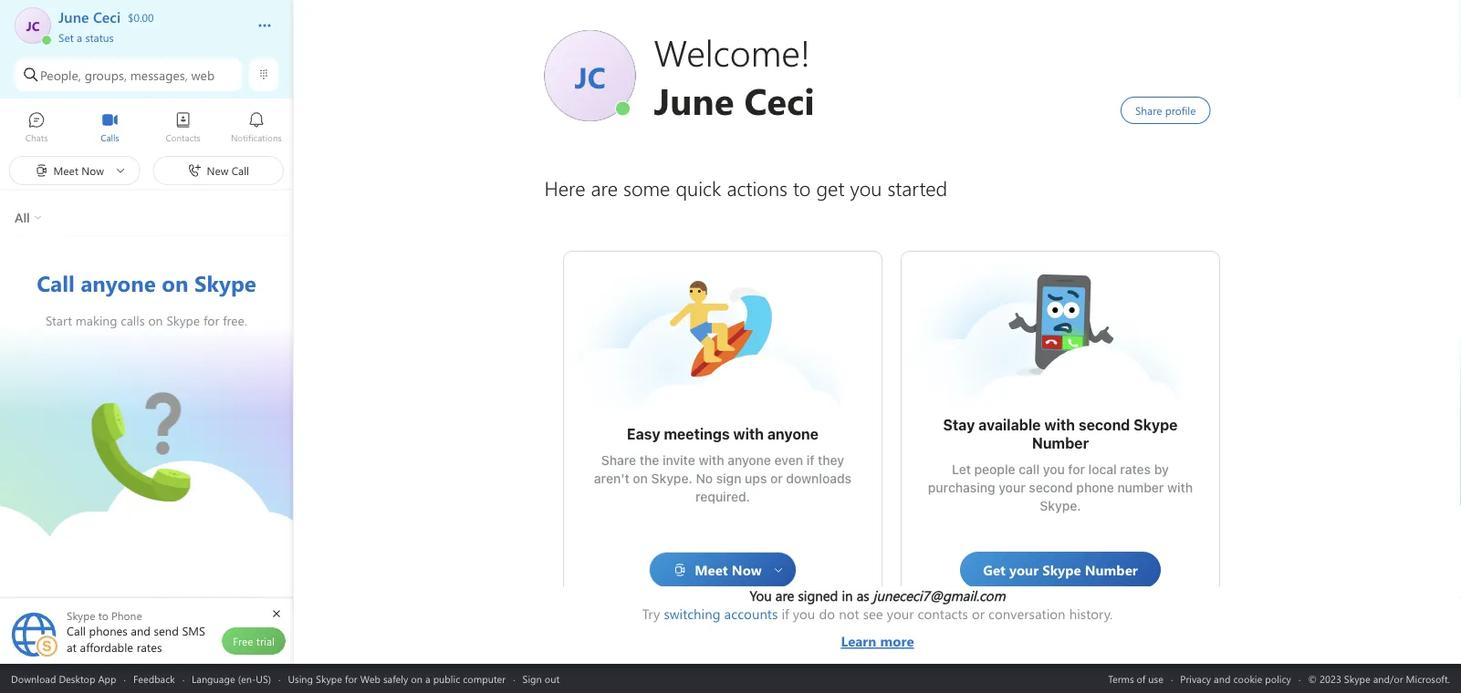 Task type: locate. For each thing, give the bounding box(es) containing it.
privacy
[[1181, 672, 1212, 686]]

call
[[1019, 462, 1039, 477]]

1 vertical spatial skype.
[[1040, 499, 1081, 514]]

1 vertical spatial or
[[972, 605, 985, 624]]

stay
[[943, 417, 975, 434]]

if up downloads
[[806, 453, 814, 468]]

0 vertical spatial you
[[1043, 462, 1065, 477]]

1 vertical spatial your
[[887, 605, 914, 624]]

1 horizontal spatial a
[[425, 672, 431, 686]]

if
[[806, 453, 814, 468], [782, 605, 789, 624]]

1 vertical spatial if
[[782, 605, 789, 624]]

0 vertical spatial if
[[806, 453, 814, 468]]

app
[[98, 672, 116, 686]]

second down call
[[1029, 481, 1073, 496]]

or
[[770, 472, 783, 487], [972, 605, 985, 624]]

by
[[1154, 462, 1169, 477]]

required.
[[695, 490, 750, 505]]

the
[[639, 453, 659, 468]]

skype. down invite
[[651, 472, 692, 487]]

you right call
[[1043, 462, 1065, 477]]

using
[[288, 672, 313, 686]]

skype up by
[[1134, 417, 1178, 434]]

with up ups
[[733, 426, 764, 443]]

1 vertical spatial second
[[1029, 481, 1073, 496]]

terms of use link
[[1109, 672, 1164, 686]]

you inside let people call you for local rates by purchasing your second phone number with skype.
[[1043, 462, 1065, 477]]

1 horizontal spatial you
[[1043, 462, 1065, 477]]

do
[[819, 605, 835, 624]]

0 horizontal spatial on
[[411, 672, 423, 686]]

try switching accounts if you do not see your contacts or conversation history. learn more
[[642, 605, 1113, 651]]

skype. down phone
[[1040, 499, 1081, 514]]

0 vertical spatial anyone
[[767, 426, 818, 443]]

skype right the 'using'
[[316, 672, 342, 686]]

cookie
[[1234, 672, 1263, 686]]

1 vertical spatial skype
[[316, 672, 342, 686]]

a
[[77, 30, 82, 44], [425, 672, 431, 686]]

second up local
[[1078, 417, 1130, 434]]

1 horizontal spatial or
[[972, 605, 985, 624]]

on down the
[[632, 472, 648, 487]]

with down by
[[1167, 481, 1193, 496]]

learn
[[841, 633, 877, 651]]

0 horizontal spatial second
[[1029, 481, 1073, 496]]

language (en-us) link
[[192, 672, 271, 686]]

0 vertical spatial a
[[77, 30, 82, 44]]

for
[[1068, 462, 1085, 477], [345, 672, 358, 686]]

a right set
[[77, 30, 82, 44]]

people, groups, messages, web button
[[15, 58, 242, 91]]

1 vertical spatial anyone
[[727, 453, 771, 468]]

or right "contacts"
[[972, 605, 985, 624]]

your
[[998, 481, 1025, 496], [887, 605, 914, 624]]

your inside try switching accounts if you do not see your contacts or conversation history. learn more
[[887, 605, 914, 624]]

set a status
[[58, 30, 114, 44]]

0 horizontal spatial if
[[782, 605, 789, 624]]

0 vertical spatial second
[[1078, 417, 1130, 434]]

terms of use
[[1109, 672, 1164, 686]]

web
[[191, 66, 215, 83]]

second
[[1078, 417, 1130, 434], [1029, 481, 1073, 496]]

with up no
[[698, 453, 724, 468]]

0 vertical spatial skype
[[1134, 417, 1178, 434]]

1 horizontal spatial second
[[1078, 417, 1130, 434]]

1 vertical spatial on
[[411, 672, 423, 686]]

anyone up ups
[[727, 453, 771, 468]]

1 horizontal spatial your
[[998, 481, 1025, 496]]

your right the see
[[887, 605, 914, 624]]

if right you
[[782, 605, 789, 624]]

1 horizontal spatial for
[[1068, 462, 1085, 477]]

skype inside stay available with second skype number
[[1134, 417, 1178, 434]]

a left public
[[425, 672, 431, 686]]

anyone
[[767, 426, 818, 443], [727, 453, 771, 468]]

stay available with second skype number
[[943, 417, 1181, 452]]

with
[[1044, 417, 1075, 434], [733, 426, 764, 443], [698, 453, 724, 468], [1167, 481, 1193, 496]]

for left web on the bottom left of the page
[[345, 672, 358, 686]]

0 vertical spatial or
[[770, 472, 783, 487]]

on
[[632, 472, 648, 487], [411, 672, 423, 686]]

your down call
[[998, 481, 1025, 496]]

1 horizontal spatial if
[[806, 453, 814, 468]]

0 horizontal spatial skype.
[[651, 472, 692, 487]]

as
[[857, 587, 870, 605]]

you left do
[[793, 605, 816, 624]]

public
[[433, 672, 460, 686]]

history.
[[1070, 605, 1113, 624]]

skype.
[[651, 472, 692, 487], [1040, 499, 1081, 514]]

0 horizontal spatial for
[[345, 672, 358, 686]]

let
[[952, 462, 971, 477]]

or inside share the invite with anyone even if they aren't on skype. no sign ups or downloads required.
[[770, 472, 783, 487]]

0 horizontal spatial a
[[77, 30, 82, 44]]

1 horizontal spatial on
[[632, 472, 648, 487]]

0 vertical spatial skype.
[[651, 472, 692, 487]]

learn more link
[[642, 624, 1113, 651]]

or right ups
[[770, 472, 783, 487]]

if inside try switching accounts if you do not see your contacts or conversation history. learn more
[[782, 605, 789, 624]]

0 horizontal spatial skype
[[316, 672, 342, 686]]

0 horizontal spatial or
[[770, 472, 783, 487]]

anyone inside share the invite with anyone even if they aren't on skype. no sign ups or downloads required.
[[727, 453, 771, 468]]

for left local
[[1068, 462, 1085, 477]]

tab list
[[0, 103, 293, 153]]

1 horizontal spatial skype
[[1134, 417, 1178, 434]]

anyone up even
[[767, 426, 818, 443]]

on right safely
[[411, 672, 423, 686]]

0 vertical spatial for
[[1068, 462, 1085, 477]]

0 horizontal spatial you
[[793, 605, 816, 624]]

0 vertical spatial on
[[632, 472, 648, 487]]

or inside try switching accounts if you do not see your contacts or conversation history. learn more
[[972, 605, 985, 624]]

purchasing
[[928, 481, 995, 496]]

conversation
[[989, 605, 1066, 624]]

skype. inside share the invite with anyone even if they aren't on skype. no sign ups or downloads required.
[[651, 472, 692, 487]]

you are signed in as
[[750, 587, 873, 605]]

0 vertical spatial your
[[998, 481, 1025, 496]]

let people call you for local rates by purchasing your second phone number with skype.
[[928, 462, 1196, 514]]

with up number at the bottom right of the page
[[1044, 417, 1075, 434]]

are
[[776, 587, 794, 605]]

0 horizontal spatial your
[[887, 605, 914, 624]]

skype
[[1134, 417, 1178, 434], [316, 672, 342, 686]]

1 horizontal spatial skype.
[[1040, 499, 1081, 514]]

1 vertical spatial you
[[793, 605, 816, 624]]

use
[[1149, 672, 1164, 686]]



Task type: describe. For each thing, give the bounding box(es) containing it.
messages,
[[130, 66, 188, 83]]

even
[[774, 453, 803, 468]]

download desktop app
[[11, 672, 116, 686]]

set
[[58, 30, 74, 44]]

easy meetings with anyone
[[627, 426, 818, 443]]

you
[[750, 587, 772, 605]]

language (en-us)
[[192, 672, 271, 686]]

safely
[[383, 672, 408, 686]]

ups
[[745, 472, 767, 487]]

download
[[11, 672, 56, 686]]

whosthis
[[1006, 270, 1062, 290]]

status
[[85, 30, 114, 44]]

using skype for web safely on a public computer
[[288, 672, 506, 686]]

accounts
[[724, 605, 778, 624]]

privacy and cookie policy link
[[1181, 672, 1292, 686]]

1 vertical spatial a
[[425, 672, 431, 686]]

(en-
[[238, 672, 256, 686]]

aren't
[[594, 472, 629, 487]]

terms
[[1109, 672, 1134, 686]]

contacts
[[918, 605, 968, 624]]

your inside let people call you for local rates by purchasing your second phone number with skype.
[[998, 481, 1025, 496]]

skype. inside let people call you for local rates by purchasing your second phone number with skype.
[[1040, 499, 1081, 514]]

meetings
[[664, 426, 730, 443]]

try
[[642, 605, 660, 624]]

with inside let people call you for local rates by purchasing your second phone number with skype.
[[1167, 481, 1193, 496]]

people, groups, messages, web
[[40, 66, 215, 83]]

people
[[974, 462, 1015, 477]]

sign
[[716, 472, 741, 487]]

sign out link
[[523, 672, 560, 686]]

signed
[[798, 587, 838, 605]]

groups,
[[85, 66, 127, 83]]

available
[[978, 417, 1041, 434]]

with inside share the invite with anyone even if they aren't on skype. no sign ups or downloads required.
[[698, 453, 724, 468]]

of
[[1137, 672, 1146, 686]]

feedback
[[133, 672, 175, 686]]

number
[[1032, 435, 1089, 452]]

language
[[192, 672, 235, 686]]

you inside try switching accounts if you do not see your contacts or conversation history. learn more
[[793, 605, 816, 624]]

a inside button
[[77, 30, 82, 44]]

in
[[842, 587, 853, 605]]

people,
[[40, 66, 81, 83]]

for inside let people call you for local rates by purchasing your second phone number with skype.
[[1068, 462, 1085, 477]]

switching
[[664, 605, 721, 624]]

they
[[818, 453, 844, 468]]

and
[[1214, 672, 1231, 686]]

not
[[839, 605, 860, 624]]

switching accounts link
[[664, 605, 778, 624]]

feedback link
[[133, 672, 175, 686]]

number
[[1117, 481, 1164, 496]]

rates
[[1120, 462, 1151, 477]]

set a status button
[[58, 26, 239, 44]]

easy
[[627, 426, 660, 443]]

sign out
[[523, 672, 560, 686]]

desktop
[[59, 672, 95, 686]]

1 vertical spatial for
[[345, 672, 358, 686]]

out
[[545, 672, 560, 686]]

invite
[[662, 453, 695, 468]]

web
[[360, 672, 381, 686]]

second inside stay available with second skype number
[[1078, 417, 1130, 434]]

computer
[[463, 672, 506, 686]]

local
[[1088, 462, 1117, 477]]

if inside share the invite with anyone even if they aren't on skype. no sign ups or downloads required.
[[806, 453, 814, 468]]

see
[[863, 605, 883, 624]]

downloads
[[786, 472, 851, 487]]

policy
[[1266, 672, 1292, 686]]

share
[[601, 453, 636, 468]]

share the invite with anyone even if they aren't on skype. no sign ups or downloads required.
[[594, 453, 855, 505]]

privacy and cookie policy
[[1181, 672, 1292, 686]]

with inside stay available with second skype number
[[1044, 417, 1075, 434]]

us)
[[256, 672, 271, 686]]

mansurfer
[[668, 279, 733, 299]]

on inside share the invite with anyone even if they aren't on skype. no sign ups or downloads required.
[[632, 472, 648, 487]]

sign
[[523, 672, 542, 686]]

more
[[881, 633, 914, 651]]

canyoutalk
[[92, 393, 161, 412]]

download desktop app link
[[11, 672, 116, 686]]

phone
[[1076, 481, 1114, 496]]

second inside let people call you for local rates by purchasing your second phone number with skype.
[[1029, 481, 1073, 496]]

no
[[696, 472, 713, 487]]

using skype for web safely on a public computer link
[[288, 672, 506, 686]]



Task type: vqa. For each thing, say whether or not it's contained in the screenshot.
break.
no



